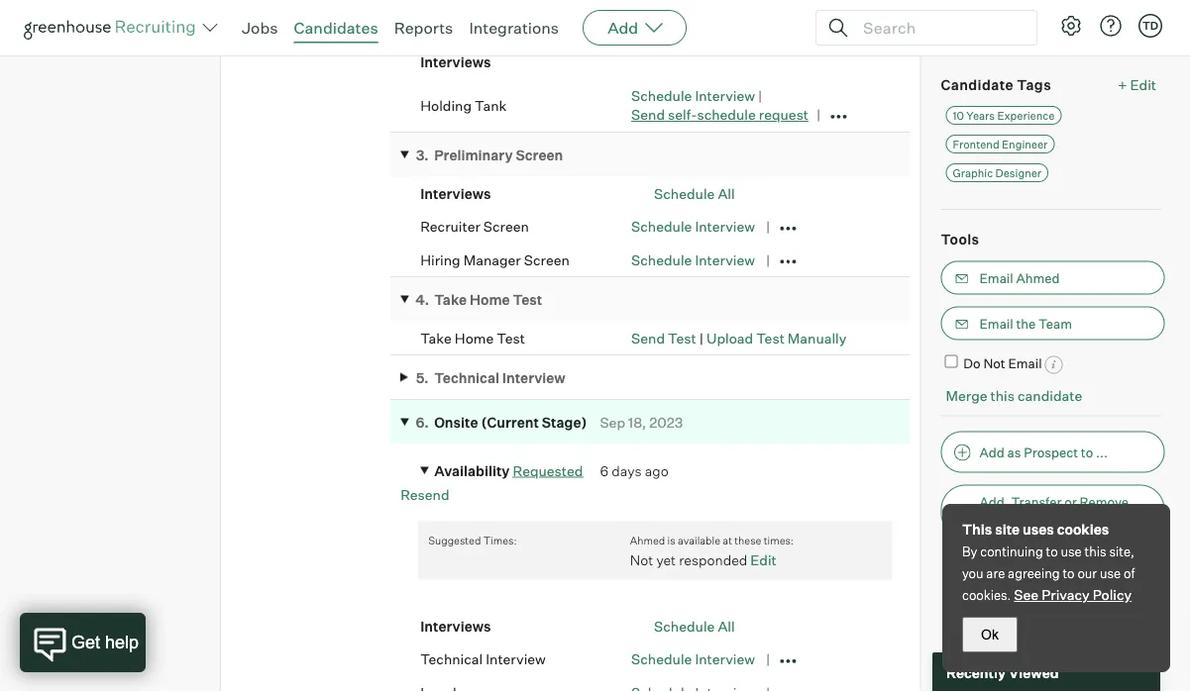 Task type: locate. For each thing, give the bounding box(es) containing it.
use left of
[[1100, 566, 1121, 582]]

by
[[962, 544, 978, 560]]

0 vertical spatial not
[[984, 355, 1006, 371]]

schedule all down responded
[[654, 618, 735, 635]]

test down hiring manager screen
[[513, 291, 542, 308]]

yet
[[656, 552, 676, 569]]

frontend engineer link
[[946, 135, 1055, 154]]

email left "the"
[[980, 316, 1013, 332]]

18,
[[628, 414, 646, 431]]

0 vertical spatial send
[[631, 106, 665, 123]]

10
[[953, 109, 964, 122]]

sep
[[600, 414, 625, 431]]

2 schedule interview from the top
[[631, 251, 755, 269]]

send test | upload test manually
[[631, 330, 847, 347]]

schedule interview link for hiring manager screen
[[631, 251, 755, 269]]

technical interview
[[420, 651, 546, 669]]

site,
[[1109, 544, 1135, 560]]

team
[[1039, 316, 1072, 332]]

add button
[[583, 10, 687, 46]]

1 horizontal spatial |
[[758, 87, 762, 104]]

6
[[600, 462, 609, 480]]

add
[[608, 18, 638, 38], [980, 444, 1005, 460]]

3 schedule interview link from the top
[[631, 251, 755, 269]]

schedule interview for recruiter screen
[[631, 218, 755, 235]]

email ahmed
[[980, 270, 1060, 286]]

tank right reports
[[491, 15, 524, 32]]

email inside button
[[980, 316, 1013, 332]]

1 vertical spatial schedule interview
[[631, 251, 755, 269]]

schedule for first schedule all link from the bottom
[[654, 618, 715, 635]]

schedule for hiring manager screen's schedule interview 'link'
[[631, 251, 692, 269]]

0 horizontal spatial |
[[699, 330, 704, 347]]

3 schedule interview from the top
[[631, 651, 755, 669]]

merge this candidate
[[946, 387, 1082, 404]]

jobs inside add, transfer or remove candidate's jobs
[[1054, 514, 1084, 530]]

screen
[[516, 146, 563, 164], [484, 218, 529, 235], [524, 251, 570, 269]]

home down manager
[[470, 291, 510, 308]]

interviews up technical interview
[[420, 618, 491, 635]]

None text field
[[941, 0, 1162, 35]]

1 vertical spatial all
[[718, 618, 735, 635]]

reports link
[[394, 18, 453, 38]]

to
[[1081, 444, 1093, 460], [1046, 544, 1058, 560], [1063, 566, 1075, 582]]

screen right preliminary
[[516, 146, 563, 164]]

2.
[[416, 15, 429, 32]]

not inside ahmed is available at these times: not yet responded edit
[[630, 552, 653, 569]]

1 horizontal spatial ahmed
[[1016, 270, 1060, 286]]

1 horizontal spatial this
[[1085, 544, 1107, 560]]

schedule interview for technical interview
[[631, 651, 755, 669]]

1 vertical spatial holding
[[420, 97, 472, 114]]

holding right 2.
[[434, 15, 488, 32]]

1 vertical spatial |
[[699, 330, 704, 347]]

1 horizontal spatial edit
[[1130, 76, 1157, 94]]

site
[[995, 521, 1020, 539]]

0 vertical spatial technical
[[434, 369, 499, 386]]

schedule for 2nd schedule all link from the bottom of the page
[[654, 185, 715, 202]]

schedule all link down self-
[[654, 185, 735, 202]]

1 vertical spatial ahmed
[[630, 535, 665, 548]]

to left our
[[1063, 566, 1075, 582]]

schedule all link
[[654, 185, 735, 202], [654, 618, 735, 635]]

test up the 5. technical interview
[[497, 330, 525, 347]]

frontend engineer
[[953, 137, 1048, 151]]

2 vertical spatial schedule interview
[[631, 651, 755, 669]]

cookies
[[1057, 521, 1109, 539]]

0 horizontal spatial to
[[1046, 544, 1058, 560]]

0 vertical spatial schedule all
[[654, 185, 735, 202]]

these
[[735, 535, 762, 548]]

not right do
[[984, 355, 1006, 371]]

0 horizontal spatial not
[[630, 552, 653, 569]]

+
[[1118, 76, 1127, 94]]

1 schedule interview from the top
[[631, 218, 755, 235]]

ahmed up "the"
[[1016, 270, 1060, 286]]

1 vertical spatial add
[[980, 444, 1005, 460]]

self-
[[668, 106, 697, 123]]

screen up hiring manager screen
[[484, 218, 529, 235]]

0 vertical spatial interviews
[[420, 54, 491, 71]]

1 send from the top
[[631, 106, 665, 123]]

send
[[631, 106, 665, 123], [631, 330, 665, 347]]

1 vertical spatial screen
[[484, 218, 529, 235]]

jobs down or
[[1054, 514, 1084, 530]]

holding up 3.
[[420, 97, 472, 114]]

0 vertical spatial ahmed
[[1016, 270, 1060, 286]]

screen for manager
[[524, 251, 570, 269]]

1 vertical spatial home
[[455, 330, 494, 347]]

not
[[984, 355, 1006, 371], [630, 552, 653, 569]]

remove
[[1080, 494, 1129, 510]]

0 vertical spatial |
[[758, 87, 762, 104]]

Do Not Email checkbox
[[945, 355, 958, 368]]

email
[[980, 270, 1013, 286], [980, 316, 1013, 332], [1008, 355, 1042, 371]]

do not email
[[964, 355, 1042, 371]]

this up our
[[1085, 544, 1107, 560]]

preliminary
[[434, 146, 513, 164]]

4. take home test
[[415, 291, 542, 308]]

take right 4.
[[434, 291, 467, 308]]

0 vertical spatial add
[[608, 18, 638, 38]]

1 vertical spatial this
[[1085, 544, 1107, 560]]

1 vertical spatial schedule all
[[654, 618, 735, 635]]

schedule interview for hiring manager screen
[[631, 251, 755, 269]]

interviews up recruiter
[[420, 185, 491, 202]]

manager
[[464, 251, 521, 269]]

all down schedule
[[718, 185, 735, 202]]

configure image
[[1059, 14, 1083, 38]]

(current
[[481, 414, 539, 431]]

email up email the team
[[980, 270, 1013, 286]]

integrations link
[[469, 18, 559, 38]]

email for email ahmed
[[980, 270, 1013, 286]]

this
[[991, 387, 1015, 404], [1085, 544, 1107, 560]]

0 vertical spatial edit
[[1130, 76, 1157, 94]]

edit link
[[751, 552, 777, 569]]

not left yet
[[630, 552, 653, 569]]

email ahmed button
[[941, 261, 1165, 295]]

cookies.
[[962, 588, 1011, 604]]

candidate
[[1018, 387, 1082, 404]]

| left upload
[[699, 330, 704, 347]]

1 vertical spatial email
[[980, 316, 1013, 332]]

send left upload
[[631, 330, 665, 347]]

1 vertical spatial technical
[[420, 651, 483, 669]]

1 horizontal spatial jobs
[[1054, 514, 1084, 530]]

1 vertical spatial jobs
[[1054, 514, 1084, 530]]

email inside 'button'
[[980, 270, 1013, 286]]

screen right manager
[[524, 251, 570, 269]]

| up request
[[758, 87, 762, 104]]

home down 4. take home test
[[455, 330, 494, 347]]

0 horizontal spatial ahmed
[[630, 535, 665, 548]]

take home test
[[420, 330, 525, 347]]

td button
[[1139, 14, 1163, 38]]

all
[[718, 185, 735, 202], [718, 618, 735, 635]]

tank up 3. preliminary screen
[[475, 97, 507, 114]]

1 vertical spatial not
[[630, 552, 653, 569]]

0 vertical spatial screen
[[516, 146, 563, 164]]

schedule all
[[654, 185, 735, 202], [654, 618, 735, 635]]

graphic designer
[[953, 166, 1042, 179]]

3.
[[416, 146, 429, 164]]

0 horizontal spatial jobs
[[242, 18, 278, 38]]

email up merge this candidate
[[1008, 355, 1042, 371]]

0 vertical spatial home
[[470, 291, 510, 308]]

jobs left the candidates link
[[242, 18, 278, 38]]

recruiter
[[420, 218, 481, 235]]

see
[[1014, 587, 1039, 604]]

schedule
[[631, 87, 692, 104], [654, 185, 715, 202], [631, 218, 692, 235], [631, 251, 692, 269], [654, 618, 715, 635], [631, 651, 692, 669]]

add, transfer or remove candidate's jobs
[[980, 494, 1129, 530]]

1 vertical spatial to
[[1046, 544, 1058, 560]]

0 horizontal spatial add
[[608, 18, 638, 38]]

recruiter screen
[[420, 218, 529, 235]]

schedule inside schedule interview | send self-schedule request
[[631, 87, 692, 104]]

ago
[[645, 462, 669, 480]]

merge this candidate link
[[946, 387, 1082, 404]]

edit right the +
[[1130, 76, 1157, 94]]

ahmed inside email ahmed 'button'
[[1016, 270, 1060, 286]]

interviews
[[420, 54, 491, 71], [420, 185, 491, 202], [420, 618, 491, 635]]

interviews down 2. holding tank
[[420, 54, 491, 71]]

candidates
[[294, 18, 378, 38]]

2 vertical spatial interviews
[[420, 618, 491, 635]]

1 schedule all from the top
[[654, 185, 735, 202]]

to down uses
[[1046, 544, 1058, 560]]

| for interview
[[758, 87, 762, 104]]

2 send from the top
[[631, 330, 665, 347]]

times:
[[483, 535, 517, 548]]

are
[[986, 566, 1005, 582]]

0 vertical spatial schedule interview
[[631, 218, 755, 235]]

0 vertical spatial to
[[1081, 444, 1093, 460]]

schedule interview | send self-schedule request
[[631, 87, 809, 123]]

1 vertical spatial schedule all link
[[654, 618, 735, 635]]

schedule all down self-
[[654, 185, 735, 202]]

2 vertical spatial email
[[1008, 355, 1042, 371]]

ahmed is available at these times: not yet responded edit
[[630, 535, 794, 569]]

0 horizontal spatial edit
[[751, 552, 777, 569]]

to left ...
[[1081, 444, 1093, 460]]

2 vertical spatial screen
[[524, 251, 570, 269]]

add for add
[[608, 18, 638, 38]]

td button
[[1135, 10, 1167, 42]]

1 horizontal spatial add
[[980, 444, 1005, 460]]

td
[[1143, 19, 1159, 32]]

0 vertical spatial this
[[991, 387, 1015, 404]]

ahmed left "is"
[[630, 535, 665, 548]]

2 horizontal spatial to
[[1081, 444, 1093, 460]]

send left self-
[[631, 106, 665, 123]]

edit inside ahmed is available at these times: not yet responded edit
[[751, 552, 777, 569]]

4 schedule interview link from the top
[[631, 651, 755, 669]]

technical
[[434, 369, 499, 386], [420, 651, 483, 669]]

is
[[668, 535, 675, 548]]

Search text field
[[858, 13, 1019, 42]]

add inside button
[[980, 444, 1005, 460]]

this
[[962, 521, 992, 539]]

0 horizontal spatial this
[[991, 387, 1015, 404]]

add inside popup button
[[608, 18, 638, 38]]

1 vertical spatial edit
[[751, 552, 777, 569]]

schedule interview link
[[631, 87, 755, 104], [631, 218, 755, 235], [631, 251, 755, 269], [631, 651, 755, 669]]

2 vertical spatial to
[[1063, 566, 1075, 582]]

years
[[967, 109, 995, 122]]

5. technical interview
[[416, 369, 566, 386]]

0 vertical spatial schedule all link
[[654, 185, 735, 202]]

schedule interview link for holding tank
[[631, 87, 755, 104]]

add, transfer or remove candidate's jobs button
[[941, 485, 1165, 539]]

to inside "add as prospect to ..." button
[[1081, 444, 1093, 460]]

0 vertical spatial email
[[980, 270, 1013, 286]]

1 vertical spatial send
[[631, 330, 665, 347]]

0 vertical spatial holding
[[434, 15, 488, 32]]

at
[[723, 535, 732, 548]]

0 vertical spatial use
[[1061, 544, 1082, 560]]

1 schedule interview link from the top
[[631, 87, 755, 104]]

schedule for recruiter screen schedule interview 'link'
[[631, 218, 692, 235]]

schedule all link down responded
[[654, 618, 735, 635]]

1 vertical spatial interviews
[[420, 185, 491, 202]]

2 schedule interview link from the top
[[631, 218, 755, 235]]

the
[[1016, 316, 1036, 332]]

1 vertical spatial use
[[1100, 566, 1121, 582]]

this down do not email
[[991, 387, 1015, 404]]

| inside schedule interview | send self-schedule request
[[758, 87, 762, 104]]

take
[[434, 291, 467, 308], [420, 330, 452, 347]]

jobs link
[[242, 18, 278, 38]]

2 schedule all from the top
[[654, 618, 735, 635]]

0 vertical spatial all
[[718, 185, 735, 202]]

take down 4.
[[420, 330, 452, 347]]

1 interviews from the top
[[420, 54, 491, 71]]

all down responded
[[718, 618, 735, 635]]

use down "cookies"
[[1061, 544, 1082, 560]]

edit down times:
[[751, 552, 777, 569]]



Task type: vqa. For each thing, say whether or not it's contained in the screenshot.
the left the Reports
no



Task type: describe. For each thing, give the bounding box(es) containing it.
by continuing to use this site, you are agreeing to our use of cookies.
[[962, 544, 1135, 604]]

interview inside schedule interview | send self-schedule request
[[695, 87, 755, 104]]

see privacy policy link
[[1014, 587, 1132, 604]]

policy
[[1093, 587, 1132, 604]]

onsite
[[434, 414, 478, 431]]

...
[[1096, 444, 1108, 460]]

recently
[[946, 664, 1006, 682]]

send test link
[[631, 330, 696, 347]]

recently viewed
[[946, 664, 1059, 682]]

ok
[[981, 627, 999, 643]]

schedule all for 2nd schedule all link from the bottom of the page
[[654, 185, 735, 202]]

edit inside + edit link
[[1130, 76, 1157, 94]]

times:
[[764, 535, 794, 548]]

1 horizontal spatial use
[[1100, 566, 1121, 582]]

test left upload
[[668, 330, 696, 347]]

availability
[[434, 462, 510, 480]]

add as prospect to ... button
[[941, 431, 1165, 473]]

candidate
[[941, 76, 1014, 94]]

1 schedule all link from the top
[[654, 185, 735, 202]]

merge
[[946, 387, 988, 404]]

add for add as prospect to ...
[[980, 444, 1005, 460]]

requested button
[[513, 462, 583, 480]]

2 interviews from the top
[[420, 185, 491, 202]]

send inside schedule interview | send self-schedule request
[[631, 106, 665, 123]]

candidate tags
[[941, 76, 1052, 94]]

graphic
[[953, 166, 993, 179]]

responded
[[679, 552, 748, 569]]

schedule interview link for recruiter screen
[[631, 218, 755, 235]]

+ edit link
[[1113, 71, 1162, 99]]

agreeing
[[1008, 566, 1060, 582]]

holding tank
[[420, 97, 507, 114]]

integrations
[[469, 18, 559, 38]]

suggested
[[428, 535, 481, 548]]

schedule interview link for technical interview
[[631, 651, 755, 669]]

0 horizontal spatial use
[[1061, 544, 1082, 560]]

10 years experience
[[953, 109, 1055, 122]]

this inside by continuing to use this site, you are agreeing to our use of cookies.
[[1085, 544, 1107, 560]]

schedule for technical interview schedule interview 'link'
[[631, 651, 692, 669]]

resend button
[[401, 486, 450, 504]]

0 vertical spatial take
[[434, 291, 467, 308]]

1 horizontal spatial not
[[984, 355, 1006, 371]]

prospect
[[1024, 444, 1078, 460]]

3. preliminary screen
[[416, 146, 563, 164]]

our
[[1078, 566, 1097, 582]]

screen for preliminary
[[516, 146, 563, 164]]

engineer
[[1002, 137, 1048, 151]]

test right upload
[[756, 330, 785, 347]]

upload test manually link
[[707, 330, 847, 347]]

1 vertical spatial take
[[420, 330, 452, 347]]

| for test
[[699, 330, 704, 347]]

viewed
[[1009, 664, 1059, 682]]

2 schedule all link from the top
[[654, 618, 735, 635]]

continuing
[[980, 544, 1043, 560]]

resend
[[401, 486, 450, 504]]

manually
[[788, 330, 847, 347]]

1 all from the top
[[718, 185, 735, 202]]

greenhouse recruiting image
[[24, 16, 202, 40]]

5.
[[416, 369, 429, 386]]

upload
[[707, 330, 753, 347]]

candidate's
[[980, 514, 1051, 530]]

days
[[612, 462, 642, 480]]

send self-schedule request link
[[631, 106, 809, 123]]

ahmed inside ahmed is available at these times: not yet responded edit
[[630, 535, 665, 548]]

0 vertical spatial tank
[[491, 15, 524, 32]]

tags
[[1017, 76, 1052, 94]]

2. holding tank
[[416, 15, 524, 32]]

or
[[1065, 494, 1077, 510]]

email for email the team
[[980, 316, 1013, 332]]

3 interviews from the top
[[420, 618, 491, 635]]

add as prospect to ...
[[980, 444, 1108, 460]]

+ edit
[[1118, 76, 1157, 94]]

requested
[[513, 462, 583, 480]]

experience
[[997, 109, 1055, 122]]

candidates link
[[294, 18, 378, 38]]

0 vertical spatial jobs
[[242, 18, 278, 38]]

stage)
[[542, 414, 587, 431]]

2 all from the top
[[718, 618, 735, 635]]

reports
[[394, 18, 453, 38]]

10 years experience link
[[946, 106, 1062, 125]]

do
[[964, 355, 981, 371]]

add,
[[980, 494, 1009, 510]]

email the team
[[980, 316, 1072, 332]]

4.
[[415, 291, 429, 308]]

schedule all for first schedule all link from the bottom
[[654, 618, 735, 635]]

sep 18, 2023
[[600, 414, 683, 431]]

tools
[[941, 231, 980, 248]]

designer
[[996, 166, 1042, 179]]

hiring manager screen
[[420, 251, 570, 269]]

1 horizontal spatial to
[[1063, 566, 1075, 582]]

available
[[678, 535, 721, 548]]

ok button
[[962, 617, 1018, 653]]

1 vertical spatial tank
[[475, 97, 507, 114]]

graphic designer link
[[946, 164, 1049, 182]]

6 days ago
[[600, 462, 669, 480]]

request
[[759, 106, 809, 123]]



